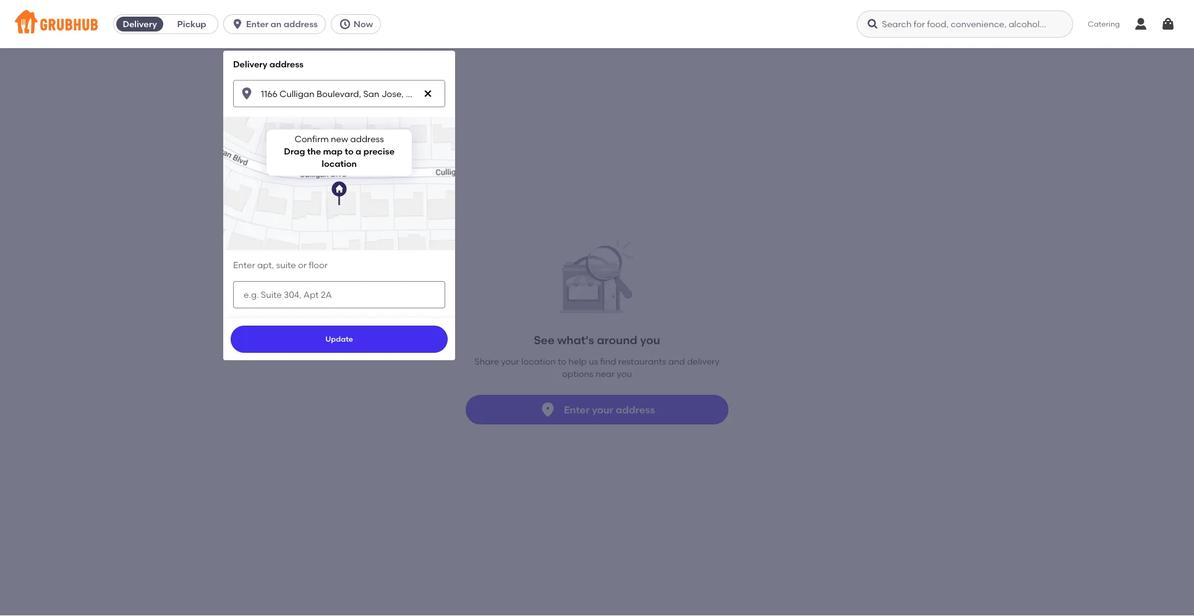 Task type: vqa. For each thing, say whether or not it's contained in the screenshot.
the leftmost Delivery
yes



Task type: locate. For each thing, give the bounding box(es) containing it.
to
[[558, 356, 567, 367]]

delivery
[[123, 19, 157, 29], [233, 59, 267, 69]]

1 vertical spatial your
[[592, 404, 614, 416]]

1 vertical spatial address
[[270, 59, 304, 69]]

enter left "apt,"
[[233, 260, 255, 270]]

enter left an at the top
[[246, 19, 269, 29]]

your
[[501, 356, 519, 367], [592, 404, 614, 416]]

you
[[640, 333, 661, 347], [617, 369, 632, 379]]

enter right position icon at left bottom
[[564, 404, 590, 416]]

pickup button
[[166, 14, 218, 34]]

address
[[284, 19, 318, 29], [270, 59, 304, 69], [616, 404, 655, 416]]

2 vertical spatial enter
[[564, 404, 590, 416]]

1 vertical spatial you
[[617, 369, 632, 379]]

0 horizontal spatial svg image
[[239, 86, 254, 101]]

delivery for delivery
[[123, 19, 157, 29]]

your down 'near'
[[592, 404, 614, 416]]

find
[[600, 356, 616, 367]]

delivery
[[687, 356, 720, 367]]

1 vertical spatial enter
[[233, 260, 255, 270]]

0 vertical spatial your
[[501, 356, 519, 367]]

svg image
[[239, 86, 254, 101], [423, 89, 433, 99]]

delivery left pickup button
[[123, 19, 157, 29]]

catering button
[[1080, 10, 1129, 38]]

0 horizontal spatial you
[[617, 369, 632, 379]]

2 vertical spatial address
[[616, 404, 655, 416]]

delivery button
[[114, 14, 166, 34]]

around
[[597, 333, 638, 347]]

catering
[[1088, 19, 1120, 28]]

1 horizontal spatial delivery
[[233, 59, 267, 69]]

1 horizontal spatial you
[[640, 333, 661, 347]]

0 vertical spatial address
[[284, 19, 318, 29]]

restaurants
[[619, 356, 667, 367]]

enter for enter your address
[[564, 404, 590, 416]]

1 vertical spatial delivery
[[233, 59, 267, 69]]

see
[[534, 333, 555, 347]]

0 vertical spatial you
[[640, 333, 661, 347]]

0 vertical spatial enter
[[246, 19, 269, 29]]

your right the share
[[501, 356, 519, 367]]

or
[[298, 260, 307, 270]]

enter inside the enter your address button
[[564, 404, 590, 416]]

enter an address
[[246, 19, 318, 29]]

enter
[[246, 19, 269, 29], [233, 260, 255, 270], [564, 404, 590, 416]]

suite
[[276, 260, 296, 270]]

near
[[596, 369, 615, 379]]

your inside the enter your address button
[[592, 404, 614, 416]]

your inside the share your location to help us find restaurants and delivery options near you
[[501, 356, 519, 367]]

address inside button
[[284, 19, 318, 29]]

delivery inside button
[[123, 19, 157, 29]]

svg image
[[1161, 17, 1176, 32], [231, 18, 244, 30], [339, 18, 351, 30], [867, 18, 879, 30]]

address inside button
[[616, 404, 655, 416]]

delivery for delivery address
[[233, 59, 267, 69]]

0 vertical spatial delivery
[[123, 19, 157, 29]]

delivery down enter an address button
[[233, 59, 267, 69]]

and
[[669, 356, 685, 367]]

address down restaurants on the bottom right of page
[[616, 404, 655, 416]]

0 horizontal spatial delivery
[[123, 19, 157, 29]]

see what's around you
[[534, 333, 661, 347]]

you up restaurants on the bottom right of page
[[640, 333, 661, 347]]

address down enter an address
[[270, 59, 304, 69]]

enter an address button
[[223, 14, 331, 34]]

confirm your address image
[[327, 177, 352, 205], [327, 177, 352, 205]]

enter inside enter an address button
[[246, 19, 269, 29]]

now
[[354, 19, 373, 29]]

you inside the share your location to help us find restaurants and delivery options near you
[[617, 369, 632, 379]]

1 horizontal spatial your
[[592, 404, 614, 416]]

0 horizontal spatial your
[[501, 356, 519, 367]]

address right an at the top
[[284, 19, 318, 29]]

address for enter an address
[[284, 19, 318, 29]]

share
[[475, 356, 499, 367]]

you right 'near'
[[617, 369, 632, 379]]

delivery address
[[233, 59, 304, 69]]



Task type: describe. For each thing, give the bounding box(es) containing it.
enter your address
[[564, 404, 655, 416]]

position icon image
[[539, 402, 557, 419]]

what's
[[557, 333, 594, 347]]

main navigation navigation
[[0, 0, 1195, 617]]

e.g. Suite 304, Apt 2A search field
[[233, 281, 445, 309]]

options
[[562, 369, 594, 379]]

enter for enter apt, suite or floor
[[233, 260, 255, 270]]

svg image inside now button
[[339, 18, 351, 30]]

pickup
[[177, 19, 206, 29]]

enter for enter an address
[[246, 19, 269, 29]]

share your location to help us find restaurants and delivery options near you
[[475, 356, 720, 379]]

1 horizontal spatial svg image
[[423, 89, 433, 99]]

enter your address button
[[466, 395, 729, 425]]

address for enter your address
[[616, 404, 655, 416]]

us
[[589, 356, 598, 367]]

now button
[[331, 14, 386, 34]]

an
[[271, 19, 282, 29]]

svg image inside enter an address button
[[231, 18, 244, 30]]

apt,
[[257, 260, 274, 270]]

your for enter
[[592, 404, 614, 416]]

floor
[[309, 260, 328, 270]]

update button
[[231, 326, 448, 353]]

map region
[[70, 27, 545, 344]]

help
[[569, 356, 587, 367]]

location
[[522, 356, 556, 367]]

enter apt, suite or floor
[[233, 260, 328, 270]]

Enter an address search field
[[233, 80, 445, 107]]

update
[[326, 335, 353, 344]]

your for share
[[501, 356, 519, 367]]



